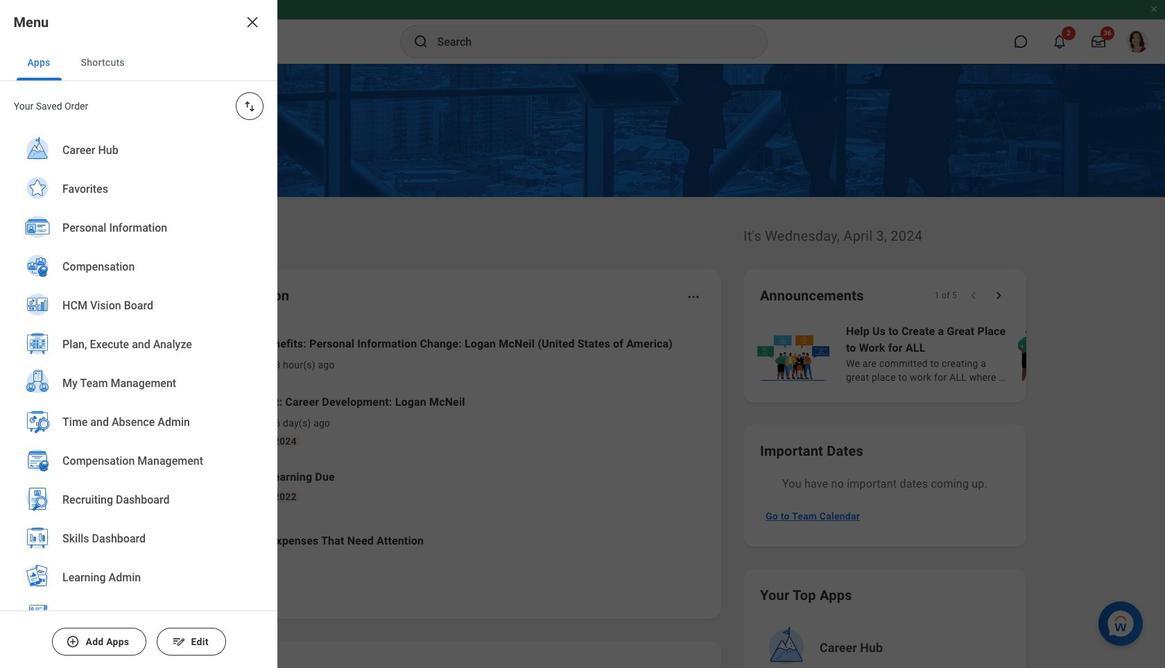 Task type: locate. For each thing, give the bounding box(es) containing it.
tab list
[[0, 44, 278, 81]]

banner
[[0, 0, 1166, 64]]

status
[[935, 290, 957, 301]]

0 vertical spatial inbox image
[[176, 343, 196, 364]]

list
[[0, 131, 278, 668], [755, 322, 1166, 386], [155, 325, 705, 569]]

main content
[[0, 64, 1166, 668]]

inbox image
[[176, 343, 196, 364], [176, 410, 196, 431]]

close environment banner image
[[1150, 5, 1159, 13]]

profile logan mcneil element
[[1118, 26, 1157, 57]]

1 vertical spatial inbox image
[[176, 410, 196, 431]]

sort image
[[243, 99, 257, 113]]

2 inbox image from the top
[[176, 410, 196, 431]]

inbox large image
[[1092, 35, 1106, 49]]

chevron left small image
[[967, 289, 981, 302]]



Task type: describe. For each thing, give the bounding box(es) containing it.
plus circle image
[[66, 635, 80, 649]]

notifications large image
[[1053, 35, 1067, 49]]

x image
[[244, 14, 261, 31]]

search image
[[412, 33, 429, 50]]

global navigation dialog
[[0, 0, 278, 668]]

chevron right small image
[[992, 289, 1006, 302]]

1 inbox image from the top
[[176, 343, 196, 364]]

text edit image
[[172, 635, 186, 649]]



Task type: vqa. For each thing, say whether or not it's contained in the screenshot.
EMAILS corresponding to Send Reminder Emails main content
no



